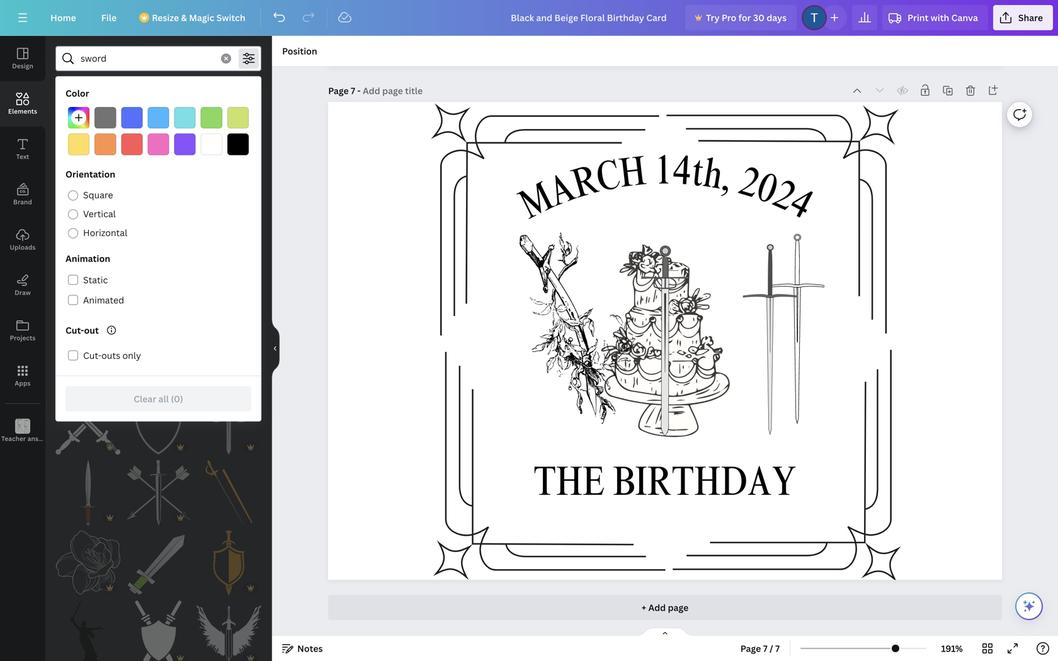 Task type: locate. For each thing, give the bounding box(es) containing it.
file
[[101, 12, 117, 24]]

hide image
[[272, 318, 280, 379]]

notes button
[[277, 639, 328, 659]]

lime image
[[227, 107, 249, 129]]

sword image
[[55, 64, 121, 130]]

+
[[642, 602, 646, 614]]

cut- down wizard
[[83, 350, 102, 362]]

white image
[[201, 134, 222, 155], [201, 134, 222, 155]]

cartoon lined sword image
[[126, 135, 191, 200]]

elements
[[8, 107, 37, 116]]

notes
[[297, 643, 323, 655]]

the
[[534, 466, 605, 507]]

audio
[[251, 82, 276, 94]]

vertical
[[83, 208, 116, 220]]

7 right /
[[776, 643, 780, 655]]

0 horizontal spatial 7
[[351, 85, 355, 97]]

coral red image
[[121, 134, 143, 155], [121, 134, 143, 155]]

yellow image
[[68, 134, 90, 155]]

light blue image
[[148, 107, 169, 129], [148, 107, 169, 129]]

brand
[[13, 198, 32, 206]]

searches
[[96, 287, 129, 297]]

illustration of a knight riding a horse image
[[55, 205, 121, 270]]

share
[[1019, 12, 1043, 24]]

keys
[[51, 435, 65, 443]]

1 horizontal spatial 7
[[763, 643, 768, 655]]

related searches list
[[61, 304, 256, 379]]

out
[[84, 324, 99, 336]]

cut-
[[66, 324, 84, 336], [83, 350, 102, 362]]

wizard button
[[61, 329, 256, 354]]

resize
[[152, 12, 179, 24]]

lime image
[[227, 107, 249, 129]]

text
[[16, 152, 29, 161]]

purple image
[[174, 134, 196, 155], [174, 134, 196, 155]]

Royal blue button
[[121, 107, 143, 129]]

page left /
[[741, 643, 761, 655]]

page
[[328, 85, 349, 97], [741, 643, 761, 655]]

apps
[[15, 379, 31, 388]]

1
[[654, 154, 673, 195]]

only
[[123, 350, 141, 362]]

draw
[[15, 289, 31, 297]]

Page title text field
[[363, 84, 424, 97]]

#737373 image
[[95, 107, 116, 129], [95, 107, 116, 129]]

pink image
[[148, 134, 169, 155]]

related
[[66, 287, 94, 297]]

text button
[[0, 127, 45, 172]]

black image
[[227, 134, 249, 155], [227, 134, 249, 155]]

canva
[[952, 12, 978, 24]]

page left "-"
[[328, 85, 349, 97]]

Light blue button
[[148, 107, 169, 129]]

7 left /
[[763, 643, 768, 655]]

page inside page 7 / 7 button
[[741, 643, 761, 655]]

1 horizontal spatial page
[[741, 643, 761, 655]]

7 for /
[[763, 643, 768, 655]]

illustration of a sword image
[[126, 531, 191, 596]]

audio button
[[246, 76, 282, 100]]

animation group
[[66, 270, 251, 310]]

1 vertical spatial page
[[741, 643, 761, 655]]

Turquoise blue button
[[174, 107, 196, 129]]

teacher
[[1, 435, 26, 443]]

apps button
[[0, 353, 45, 399]]

group
[[55, 64, 121, 130], [196, 64, 261, 130], [196, 205, 261, 270], [55, 460, 121, 526], [196, 531, 261, 596]]

grass green image
[[201, 107, 222, 129], [201, 107, 222, 129]]

birthday
[[613, 466, 797, 507]]

magic
[[189, 12, 214, 24]]

print
[[908, 12, 929, 24]]

orange image
[[95, 134, 116, 155], [95, 134, 116, 155]]

0 vertical spatial page
[[328, 85, 349, 97]]

sword image
[[55, 460, 121, 526]]

all
[[158, 393, 169, 405]]

with
[[931, 12, 950, 24]]

royal blue image
[[121, 107, 143, 129]]

gold fencing sword image
[[196, 460, 261, 526]]

orientation
[[66, 168, 115, 180]]

try
[[706, 12, 720, 24]]

cut-out
[[66, 324, 99, 336]]

animation
[[66, 253, 110, 264]]

cut- for outs
[[83, 350, 102, 362]]

1 vertical spatial cut-
[[83, 350, 102, 362]]

0 vertical spatial cut-
[[66, 324, 84, 336]]

191% button
[[932, 639, 973, 659]]

file button
[[91, 5, 127, 30]]

side panel tab list
[[0, 36, 65, 454]]

Design title text field
[[501, 5, 680, 30]]

skull
[[86, 361, 107, 373]]

try pro for 30 days
[[706, 12, 787, 24]]

all
[[60, 82, 72, 94]]

woman with sword illustration image
[[55, 601, 121, 662]]

graphics
[[82, 82, 120, 94]]

add
[[649, 602, 666, 614]]

projects
[[10, 334, 36, 342]]

cut- left wizard
[[66, 324, 84, 336]]

page 7 / 7
[[741, 643, 780, 655]]

orientation option group
[[66, 185, 251, 242]]

graphics button
[[77, 76, 125, 100]]

the birthday
[[534, 466, 797, 507]]

all button
[[55, 76, 77, 100]]

7
[[351, 85, 355, 97], [763, 643, 768, 655], [776, 643, 780, 655]]

0 horizontal spatial page
[[328, 85, 349, 97]]

add a new color image
[[68, 107, 90, 129], [68, 107, 90, 129]]

Grass green button
[[201, 107, 222, 129]]

Yellow button
[[68, 134, 90, 155]]

7 left "-"
[[351, 85, 355, 97]]

page for page 7 -
[[328, 85, 349, 97]]



Task type: describe. For each thing, give the bounding box(es) containing it.
Lime button
[[227, 107, 249, 129]]

design
[[12, 62, 33, 70]]

uploads
[[10, 243, 36, 252]]

Search elements search field
[[81, 47, 214, 71]]

Coral red button
[[121, 134, 143, 155]]

30
[[753, 12, 765, 24]]

-
[[357, 85, 361, 97]]

cut- for out
[[66, 324, 84, 336]]

turquoise blue image
[[174, 107, 196, 129]]

related searches
[[66, 287, 129, 297]]

page for page 7 / 7
[[741, 643, 761, 655]]

home link
[[40, 5, 86, 30]]

cut-outs only
[[83, 350, 141, 362]]

uploads button
[[0, 217, 45, 263]]

projects button
[[0, 308, 45, 353]]

royal blue image
[[121, 107, 143, 129]]

&
[[181, 12, 187, 24]]

pink image
[[148, 134, 169, 155]]

elements button
[[0, 81, 45, 127]]

page
[[668, 602, 689, 614]]

static
[[83, 274, 108, 286]]

print with canva
[[908, 12, 978, 24]]

sword pixel art image
[[196, 64, 261, 130]]

print with canva button
[[883, 5, 988, 30]]

page 7 -
[[328, 85, 363, 97]]

horizontal
[[83, 227, 127, 239]]

Orange button
[[95, 134, 116, 155]]

switch
[[217, 12, 245, 24]]

Pink button
[[148, 134, 169, 155]]

+ add page
[[642, 602, 689, 614]]

resize & magic switch button
[[132, 5, 256, 30]]

answer
[[28, 435, 50, 443]]

draw button
[[0, 263, 45, 308]]

shield with sword image
[[196, 531, 261, 596]]

brand button
[[0, 172, 45, 217]]

clear all (0)
[[134, 393, 183, 405]]

191%
[[941, 643, 963, 655]]

skull button
[[61, 354, 256, 379]]

try pro for 30 days button
[[685, 5, 797, 30]]

/
[[770, 643, 773, 655]]

+ add page button
[[328, 595, 1002, 621]]

clear
[[134, 393, 156, 405]]

square
[[83, 189, 113, 201]]

#737373 button
[[95, 107, 116, 129]]

animated
[[83, 294, 124, 306]]

for
[[739, 12, 751, 24]]

page 7 / 7 button
[[736, 639, 785, 659]]

turquoise blue image
[[174, 107, 196, 129]]

(0)
[[171, 393, 183, 405]]

home
[[50, 12, 76, 24]]

days
[[767, 12, 787, 24]]

resize & magic switch
[[152, 12, 245, 24]]

main menu bar
[[0, 0, 1058, 36]]

color option group
[[66, 105, 251, 158]]

outs
[[102, 350, 120, 362]]

wizard
[[86, 335, 115, 347]]

position
[[282, 45, 317, 57]]

position button
[[277, 41, 322, 61]]

teacher answer keys
[[1, 435, 65, 443]]

pro
[[722, 12, 737, 24]]

Purple button
[[174, 134, 196, 155]]

2 horizontal spatial 7
[[776, 643, 780, 655]]

;
[[22, 436, 24, 443]]

design button
[[0, 36, 45, 81]]

hand drawn illustrated single stem sword lily flower with subtle lines image
[[126, 205, 191, 270]]

clear all (0) button
[[66, 386, 251, 412]]

yellow image
[[68, 134, 90, 155]]

7 for -
[[351, 85, 355, 97]]

Black button
[[227, 134, 249, 155]]

canva assistant image
[[1022, 599, 1037, 614]]

color
[[66, 87, 89, 99]]

show pages image
[[635, 628, 696, 638]]

White button
[[201, 134, 222, 155]]

share button
[[993, 5, 1053, 30]]



Task type: vqa. For each thing, say whether or not it's contained in the screenshot.
bottom Page title text box
no



